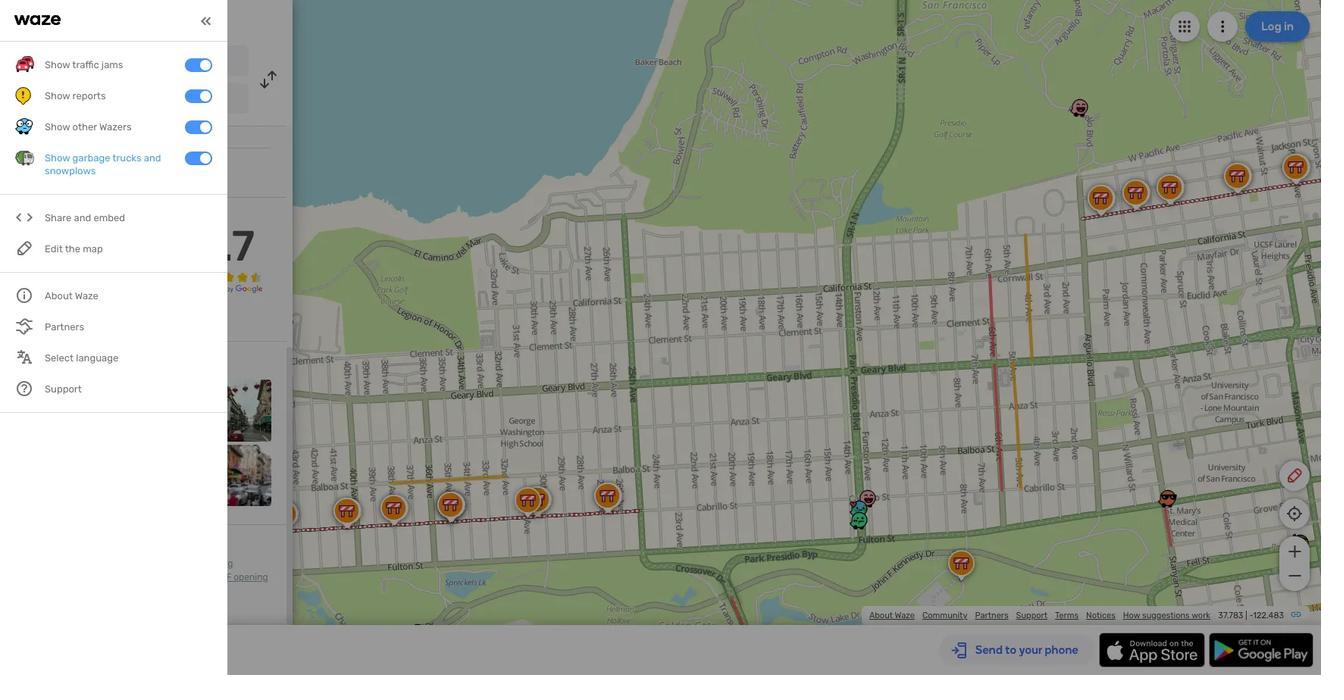 Task type: describe. For each thing, give the bounding box(es) containing it.
notices link
[[1087, 611, 1116, 621]]

share
[[45, 213, 71, 224]]

8 photos
[[15, 357, 59, 370]]

image 2 of chinatown, sf image
[[80, 380, 142, 442]]

community link
[[923, 611, 968, 621]]

image 1 of chinatown, sf image
[[15, 380, 77, 442]]

5
[[15, 229, 21, 242]]

san francisco
[[55, 55, 125, 68]]

computer image
[[15, 164, 33, 182]]

san inside chinatown san francisco, ca, usa
[[114, 95, 130, 105]]

37.783
[[1219, 611, 1244, 621]]

zoom in image
[[1286, 543, 1305, 561]]

1
[[15, 278, 20, 291]]

san inside button
[[55, 55, 74, 68]]

support link
[[1017, 611, 1048, 621]]

show reviews
[[15, 315, 83, 328]]

francisco
[[77, 55, 125, 68]]

chinatown, sf opening hours link
[[15, 573, 268, 597]]

37.783 | -122.483
[[1219, 611, 1285, 621]]

2
[[15, 266, 21, 279]]

directions inside chinatown, sf driving directions
[[15, 573, 57, 583]]

location image
[[15, 89, 33, 108]]

driving directions
[[91, 12, 202, 29]]

about
[[870, 611, 893, 621]]

san francisco button
[[44, 45, 249, 76]]

work
[[1192, 611, 1211, 621]]

waze
[[895, 611, 915, 621]]

and
[[74, 213, 91, 224]]

4.7
[[195, 221, 255, 272]]

image 8 of chinatown, sf image
[[210, 445, 271, 507]]

community
[[923, 611, 968, 621]]

chinatown san francisco, ca, usa
[[55, 93, 213, 106]]

3
[[15, 253, 22, 266]]

driving
[[204, 559, 233, 570]]

notices
[[1087, 611, 1116, 621]]

suggestions
[[1143, 611, 1190, 621]]

image 4 of chinatown, sf image
[[210, 380, 271, 442]]

chinatown, sf driving directions link
[[15, 559, 233, 583]]

terms link
[[1055, 611, 1079, 621]]

share and embed
[[45, 213, 125, 224]]

how suggestions work link
[[1124, 611, 1211, 621]]

partners link
[[975, 611, 1009, 621]]

sf for opening
[[221, 573, 231, 583]]

122.483
[[1254, 611, 1285, 621]]

usa
[[195, 95, 213, 105]]

pencil image
[[1286, 467, 1304, 485]]

review summary
[[15, 209, 99, 222]]

5 4 3 2 1
[[15, 229, 22, 291]]

zoom out image
[[1286, 567, 1305, 585]]

photos
[[25, 357, 59, 370]]

opening
[[234, 573, 268, 583]]

embed
[[94, 213, 125, 224]]



Task type: locate. For each thing, give the bounding box(es) containing it.
0 vertical spatial san
[[55, 55, 74, 68]]

|
[[1246, 611, 1248, 621]]

chinatown, sf driving directions
[[15, 559, 233, 583]]

directions up san francisco button
[[139, 12, 202, 29]]

terms
[[1055, 611, 1079, 621]]

ca,
[[178, 95, 192, 105]]

sf left driving
[[191, 559, 202, 570]]

about waze community partners support terms notices how suggestions work
[[870, 611, 1211, 621]]

link image
[[1291, 609, 1303, 621]]

sf
[[191, 559, 202, 570], [221, 573, 231, 583]]

chinatown,
[[141, 559, 189, 570], [170, 573, 218, 583]]

4
[[15, 241, 22, 254]]

1 horizontal spatial san
[[114, 95, 130, 105]]

0 horizontal spatial sf
[[191, 559, 202, 570]]

chinatown, inside chinatown, sf driving directions
[[141, 559, 189, 570]]

how
[[1124, 611, 1141, 621]]

driving
[[91, 12, 136, 29]]

sf down driving
[[221, 573, 231, 583]]

support
[[1017, 611, 1048, 621]]

americanchinatown.com link
[[45, 166, 168, 179]]

sf for driving
[[191, 559, 202, 570]]

reviews
[[45, 315, 83, 328]]

0 vertical spatial chinatown,
[[141, 559, 189, 570]]

8
[[15, 357, 22, 370]]

summary
[[53, 209, 99, 222]]

1 vertical spatial san
[[114, 95, 130, 105]]

code image
[[15, 209, 34, 228]]

-
[[1250, 611, 1254, 621]]

about waze link
[[870, 611, 915, 621]]

1 horizontal spatial sf
[[221, 573, 231, 583]]

0 horizontal spatial san
[[55, 55, 74, 68]]

0 horizontal spatial directions
[[15, 573, 57, 583]]

san
[[55, 55, 74, 68], [114, 95, 130, 105]]

chinatown, down driving
[[170, 573, 218, 583]]

chinatown, sf opening hours
[[15, 573, 268, 597]]

show
[[15, 315, 42, 328]]

americanchinatown.com
[[45, 166, 168, 179]]

partners
[[975, 611, 1009, 621]]

francisco,
[[132, 95, 176, 105]]

san left 'francisco,'
[[114, 95, 130, 105]]

sf inside chinatown, sf opening hours
[[221, 573, 231, 583]]

chinatown
[[55, 93, 109, 106]]

1 horizontal spatial directions
[[139, 12, 202, 29]]

chinatown, inside chinatown, sf opening hours
[[170, 573, 218, 583]]

san left francisco
[[55, 55, 74, 68]]

image 3 of chinatown, sf image
[[145, 380, 207, 442]]

1 vertical spatial sf
[[221, 573, 231, 583]]

chinatown, up chinatown, sf opening hours 'link'
[[141, 559, 189, 570]]

directions
[[139, 12, 202, 29], [15, 573, 57, 583]]

1 vertical spatial chinatown,
[[170, 573, 218, 583]]

share and embed link
[[15, 203, 212, 234]]

chinatown, for driving
[[141, 559, 189, 570]]

0 vertical spatial sf
[[191, 559, 202, 570]]

review
[[15, 209, 50, 222]]

hours
[[15, 586, 40, 597]]

current location image
[[15, 52, 33, 70]]

directions up the hours
[[15, 573, 57, 583]]

0 vertical spatial directions
[[139, 12, 202, 29]]

1 vertical spatial directions
[[15, 573, 57, 583]]

sf inside chinatown, sf driving directions
[[191, 559, 202, 570]]

chinatown, for opening
[[170, 573, 218, 583]]



Task type: vqa. For each thing, say whether or not it's contained in the screenshot.
2nd it
no



